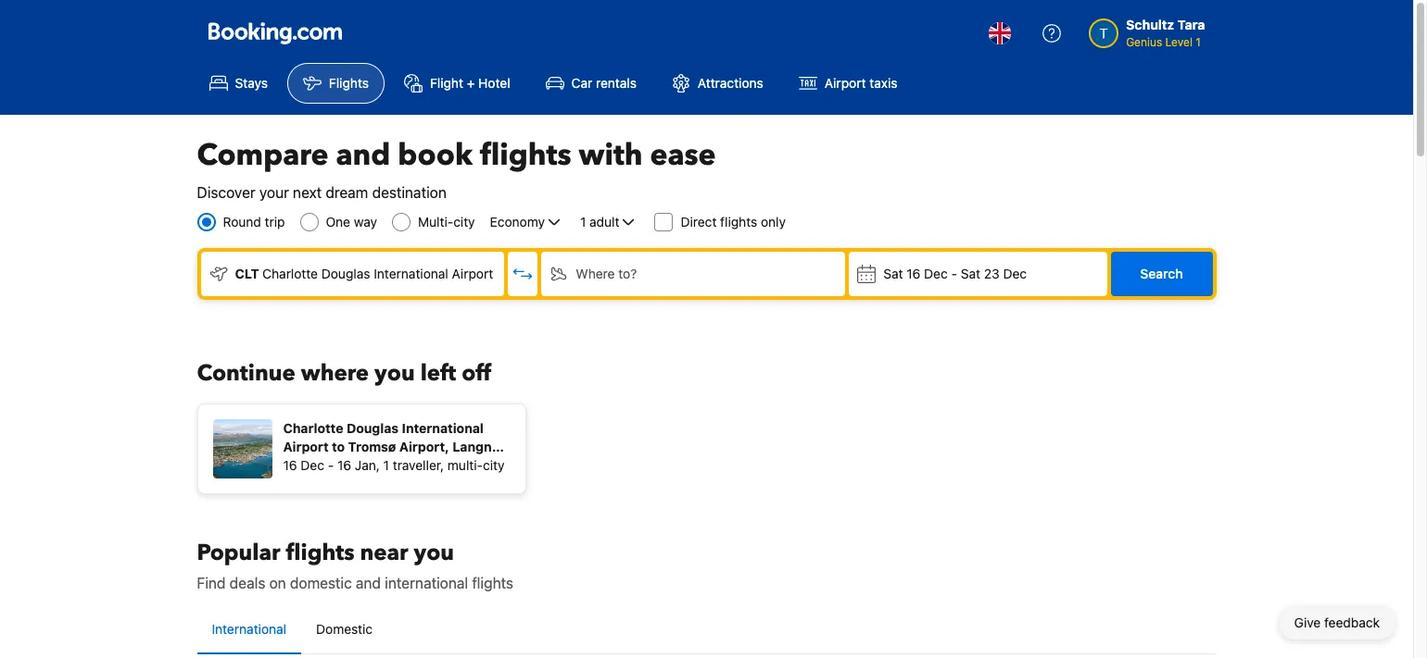 Task type: vqa. For each thing, say whether or not it's contained in the screenshot.
"FLIGHT"
yes



Task type: locate. For each thing, give the bounding box(es) containing it.
international down the deals
[[212, 622, 286, 638]]

with
[[579, 135, 643, 176]]

0 vertical spatial -
[[951, 266, 957, 282]]

only
[[761, 214, 786, 230]]

dec right 23
[[1003, 266, 1027, 282]]

stays link
[[193, 63, 284, 104]]

multi-city
[[418, 214, 475, 230]]

international
[[374, 266, 448, 282], [212, 622, 286, 638]]

where to? button
[[542, 252, 845, 297]]

multi-
[[418, 214, 453, 230]]

you inside the popular flights near you find deals on domestic and international flights
[[414, 538, 454, 569]]

0 horizontal spatial 1
[[383, 458, 389, 474]]

give feedback
[[1294, 615, 1380, 631]]

sat
[[883, 266, 903, 282], [961, 266, 981, 282]]

1 vertical spatial airport
[[452, 266, 493, 282]]

0 vertical spatial 1
[[1196, 35, 1201, 49]]

rentals
[[596, 75, 637, 91]]

2 horizontal spatial 1
[[1196, 35, 1201, 49]]

you up international
[[414, 538, 454, 569]]

tab list containing international
[[197, 606, 1216, 656]]

sat 16 dec - sat 23 dec button
[[849, 252, 1107, 297]]

1 vertical spatial 1
[[580, 214, 586, 230]]

dec left 23
[[924, 266, 948, 282]]

flights
[[480, 135, 571, 176], [720, 214, 757, 230], [286, 538, 355, 569], [472, 576, 514, 592]]

-
[[951, 266, 957, 282], [328, 458, 334, 474]]

international inside button
[[212, 622, 286, 638]]

one
[[326, 214, 350, 230]]

where
[[301, 359, 369, 389]]

feedback
[[1324, 615, 1380, 631]]

tab list
[[197, 606, 1216, 656]]

16 dec - 16 jan, 1 traveller, multi-city link
[[213, 409, 522, 479]]

1 horizontal spatial city
[[483, 458, 505, 474]]

and
[[336, 135, 391, 176], [356, 576, 381, 592]]

search
[[1140, 266, 1183, 282]]

16
[[907, 266, 921, 282], [283, 458, 297, 474], [337, 458, 351, 474]]

airport left the taxis
[[825, 75, 866, 91]]

left
[[420, 359, 456, 389]]

2 sat from the left
[[961, 266, 981, 282]]

flights up domestic
[[286, 538, 355, 569]]

1 down tara
[[1196, 35, 1201, 49]]

genius
[[1126, 35, 1162, 49]]

ease
[[650, 135, 716, 176]]

stays
[[235, 75, 268, 91]]

city
[[453, 214, 475, 230], [483, 458, 505, 474]]

1
[[1196, 35, 1201, 49], [580, 214, 586, 230], [383, 458, 389, 474]]

16 inside popup button
[[907, 266, 921, 282]]

1 vertical spatial and
[[356, 576, 381, 592]]

jan,
[[355, 458, 380, 474]]

dec left the jan, at the left bottom of page
[[301, 458, 324, 474]]

- inside popup button
[[951, 266, 957, 282]]

0 horizontal spatial sat
[[883, 266, 903, 282]]

traveller,
[[393, 458, 444, 474]]

2 horizontal spatial 16
[[907, 266, 921, 282]]

city right traveller,
[[483, 458, 505, 474]]

flights up economy
[[480, 135, 571, 176]]

1 vertical spatial international
[[212, 622, 286, 638]]

flights left only
[[720, 214, 757, 230]]

1 right the jan, at the left bottom of page
[[383, 458, 389, 474]]

flights
[[329, 75, 369, 91]]

you
[[375, 359, 415, 389], [414, 538, 454, 569]]

dream
[[326, 184, 368, 201]]

attractions link
[[656, 63, 779, 104]]

0 vertical spatial city
[[453, 214, 475, 230]]

and up the dream
[[336, 135, 391, 176]]

1 horizontal spatial international
[[374, 266, 448, 282]]

1 horizontal spatial -
[[951, 266, 957, 282]]

next
[[293, 184, 322, 201]]

international down multi-
[[374, 266, 448, 282]]

give
[[1294, 615, 1321, 631]]

your
[[259, 184, 289, 201]]

off
[[462, 359, 491, 389]]

dec
[[924, 266, 948, 282], [1003, 266, 1027, 282], [301, 458, 324, 474]]

and down near
[[356, 576, 381, 592]]

1 vertical spatial -
[[328, 458, 334, 474]]

1 vertical spatial city
[[483, 458, 505, 474]]

flight + hotel
[[430, 75, 510, 91]]

1 horizontal spatial airport
[[825, 75, 866, 91]]

0 vertical spatial and
[[336, 135, 391, 176]]

airport taxis link
[[783, 63, 913, 104]]

airport down multi-city
[[452, 266, 493, 282]]

0 vertical spatial you
[[375, 359, 415, 389]]

international button
[[197, 606, 301, 654]]

direct
[[681, 214, 717, 230]]

airport
[[825, 75, 866, 91], [452, 266, 493, 282]]

1 horizontal spatial sat
[[961, 266, 981, 282]]

direct flights only
[[681, 214, 786, 230]]

1 horizontal spatial 1
[[580, 214, 586, 230]]

you left left at left
[[375, 359, 415, 389]]

schultz
[[1126, 17, 1174, 32]]

- left 23
[[951, 266, 957, 282]]

economy
[[490, 214, 545, 230]]

0 horizontal spatial airport
[[452, 266, 493, 282]]

where to?
[[576, 266, 637, 282]]

city left economy
[[453, 214, 475, 230]]

continue
[[197, 359, 295, 389]]

1 left adult
[[580, 214, 586, 230]]

car
[[571, 75, 592, 91]]

booking.com logo image
[[208, 22, 342, 44], [208, 22, 342, 44]]

1 vertical spatial you
[[414, 538, 454, 569]]

domestic
[[290, 576, 352, 592]]

one way
[[326, 214, 377, 230]]

deals
[[230, 576, 265, 592]]

- left the jan, at the left bottom of page
[[328, 458, 334, 474]]

0 horizontal spatial -
[[328, 458, 334, 474]]

0 horizontal spatial international
[[212, 622, 286, 638]]

find
[[197, 576, 226, 592]]



Task type: describe. For each thing, give the bounding box(es) containing it.
way
[[354, 214, 377, 230]]

flights right international
[[472, 576, 514, 592]]

flight
[[430, 75, 463, 91]]

0 vertical spatial airport
[[825, 75, 866, 91]]

destination
[[372, 184, 447, 201]]

clt
[[235, 266, 259, 282]]

flights inside compare and book flights with ease discover your next dream destination
[[480, 135, 571, 176]]

airport taxis
[[825, 75, 898, 91]]

domestic
[[316, 622, 373, 638]]

where
[[576, 266, 615, 282]]

hotel
[[478, 75, 510, 91]]

on
[[269, 576, 286, 592]]

and inside compare and book flights with ease discover your next dream destination
[[336, 135, 391, 176]]

1 inside dropdown button
[[580, 214, 586, 230]]

sat 16 dec - sat 23 dec
[[883, 266, 1027, 282]]

level
[[1165, 35, 1193, 49]]

attractions
[[698, 75, 764, 91]]

23
[[984, 266, 1000, 282]]

discover
[[197, 184, 255, 201]]

+
[[467, 75, 475, 91]]

adult
[[590, 214, 620, 230]]

compare
[[197, 135, 329, 176]]

1 horizontal spatial 16
[[337, 458, 351, 474]]

give feedback button
[[1280, 607, 1395, 640]]

1 adult button
[[578, 211, 640, 234]]

compare and book flights with ease discover your next dream destination
[[197, 135, 716, 201]]

16 dec - 16 jan, 1 traveller, multi-city
[[283, 458, 505, 474]]

2 horizontal spatial dec
[[1003, 266, 1027, 282]]

schultz tara genius level 1
[[1126, 17, 1205, 49]]

douglas
[[321, 266, 370, 282]]

clt charlotte douglas international airport
[[235, 266, 493, 282]]

1 adult
[[580, 214, 620, 230]]

1 inside schultz tara genius level 1
[[1196, 35, 1201, 49]]

charlotte
[[262, 266, 318, 282]]

near
[[360, 538, 408, 569]]

car rentals link
[[530, 63, 652, 104]]

trip
[[265, 214, 285, 230]]

0 vertical spatial international
[[374, 266, 448, 282]]

1 horizontal spatial dec
[[924, 266, 948, 282]]

taxis
[[870, 75, 898, 91]]

international
[[385, 576, 468, 592]]

popular flights near you find deals on domestic and international flights
[[197, 538, 514, 592]]

book
[[398, 135, 473, 176]]

flight + hotel link
[[388, 63, 526, 104]]

search button
[[1111, 252, 1213, 297]]

to?
[[618, 266, 637, 282]]

1 sat from the left
[[883, 266, 903, 282]]

domestic button
[[301, 606, 388, 654]]

tara
[[1178, 17, 1205, 32]]

0 horizontal spatial city
[[453, 214, 475, 230]]

and inside the popular flights near you find deals on domestic and international flights
[[356, 576, 381, 592]]

2 vertical spatial 1
[[383, 458, 389, 474]]

flights link
[[287, 63, 385, 104]]

popular
[[197, 538, 280, 569]]

car rentals
[[571, 75, 637, 91]]

round
[[223, 214, 261, 230]]

continue where you left off
[[197, 359, 491, 389]]

round trip
[[223, 214, 285, 230]]

0 horizontal spatial 16
[[283, 458, 297, 474]]

multi-
[[448, 458, 483, 474]]

0 horizontal spatial dec
[[301, 458, 324, 474]]



